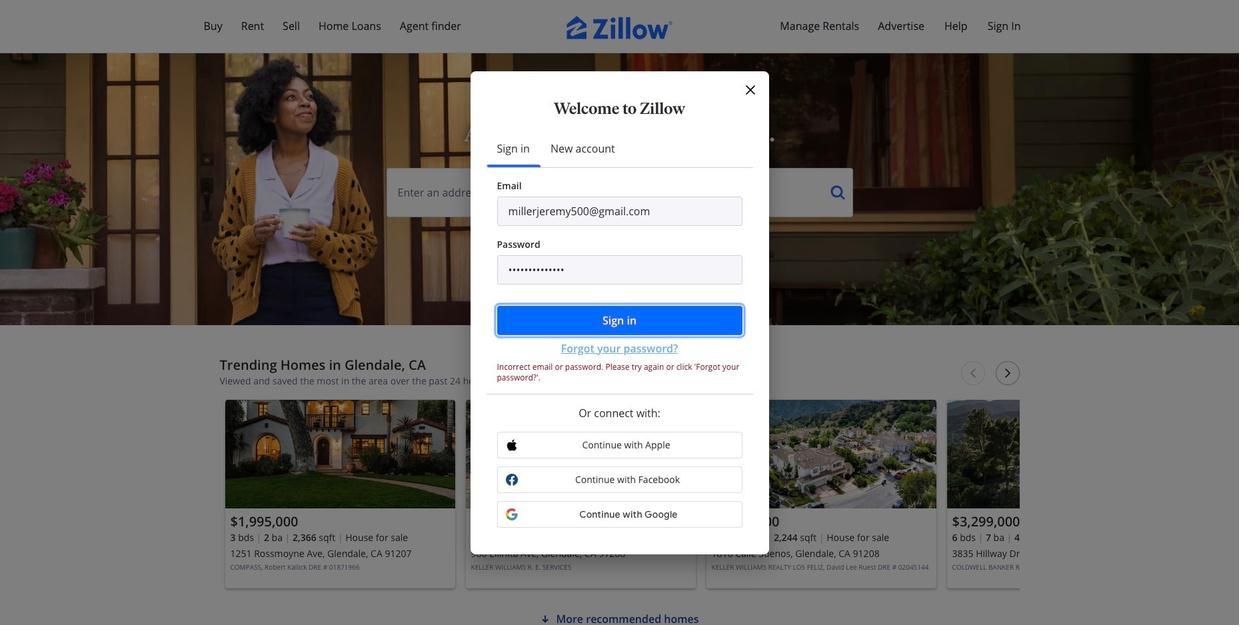 Task type: vqa. For each thing, say whether or not it's contained in the screenshot.
group
yes



Task type: describe. For each thing, give the bounding box(es) containing it.
1 group from the left
[[225, 400, 455, 589]]

Enter email email field
[[497, 196, 742, 226]]

home recommendations carousel element
[[220, 357, 1177, 601]]

1251 rossmoyne ave, glendale, ca 91207 image
[[225, 400, 455, 509]]

3835 hillway dr, glendale, ca 91208 element
[[947, 400, 1177, 589]]

4 group from the left
[[947, 400, 1177, 589]]

1816 calle suenos, glendale, ca 91208 element
[[706, 400, 937, 589]]

authentication tabs tab list
[[486, 130, 753, 168]]

Enter password password field
[[497, 255, 742, 284]]

main navigation
[[0, 0, 1240, 53]]

zillow logo image
[[566, 16, 673, 39]]

more recommended homes image
[[540, 614, 551, 625]]

3 group from the left
[[706, 400, 937, 589]]

1251 rossmoyne ave, glendale, ca 91207 element
[[225, 400, 455, 589]]



Task type: locate. For each thing, give the bounding box(es) containing it.
1816 calle suenos, glendale, ca 91208 image
[[706, 400, 937, 509]]

2 group from the left
[[466, 400, 696, 589]]

group
[[225, 400, 455, 589], [466, 400, 696, 589], [706, 400, 937, 589], [947, 400, 1177, 589]]

dialog
[[470, 71, 769, 554]]

list
[[220, 395, 1177, 601]]

3835 hillway dr, glendale, ca 91208 image
[[947, 400, 1177, 509]]

sign in actions group
[[497, 306, 742, 356]]

980 eilinita ave, glendale, ca 91208 image
[[466, 400, 696, 509]]

980 eilinita ave, glendale, ca 91208 element
[[466, 400, 696, 589]]

None submit
[[497, 306, 742, 335]]



